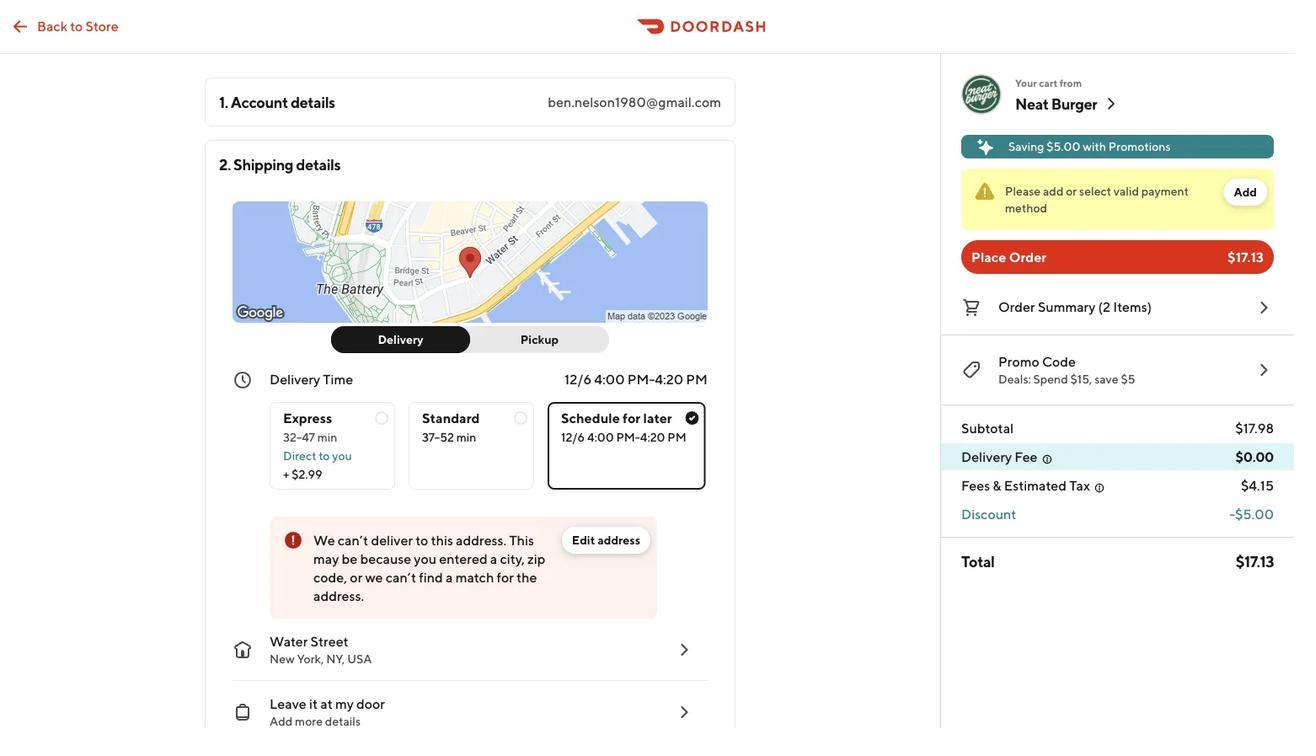 Task type: vqa. For each thing, say whether or not it's contained in the screenshot.


Task type: describe. For each thing, give the bounding box(es) containing it.
your cart from
[[1016, 77, 1082, 89]]

door
[[357, 696, 385, 712]]

option group containing express
[[270, 389, 708, 490]]

water street new york,  ny,  usa
[[270, 633, 372, 666]]

neat
[[1016, 94, 1049, 113]]

usa
[[348, 652, 372, 666]]

0 vertical spatial 12/6
[[565, 371, 592, 387]]

37–52 min
[[422, 430, 477, 444]]

$0.00
[[1236, 449, 1275, 465]]

for inside 'we can't deliver to this address. this may be because you entered a city, zip code, or we can't find a match for the address.'
[[497, 569, 514, 585]]

0 vertical spatial address.
[[456, 532, 507, 548]]

pickup
[[521, 333, 559, 346]]

street
[[311, 633, 349, 649]]

method
[[1006, 201, 1048, 215]]

code,
[[314, 569, 347, 585]]

details for 2. shipping details
[[296, 155, 341, 173]]

ny,
[[326, 652, 345, 666]]

the
[[517, 569, 537, 585]]

$5.00 for saving
[[1047, 140, 1081, 153]]

york,
[[297, 652, 324, 666]]

we can't deliver to this address. this may be because you entered a city, zip code, or we can't find a match for the address. status
[[270, 517, 657, 619]]

we
[[365, 569, 383, 585]]

store
[[86, 18, 119, 34]]

1 vertical spatial a
[[446, 569, 453, 585]]

cart
[[1040, 77, 1058, 89]]

be
[[342, 551, 358, 567]]

place
[[972, 249, 1007, 265]]

direct
[[283, 449, 317, 463]]

to for 32–47
[[319, 449, 330, 463]]

$2.99
[[292, 467, 323, 481]]

-
[[1230, 506, 1236, 522]]

promotions
[[1109, 140, 1171, 153]]

1 vertical spatial delivery
[[270, 371, 320, 387]]

to inside back to store button
[[70, 18, 83, 34]]

valid
[[1114, 184, 1140, 198]]

more
[[295, 714, 323, 728]]

12/6 4:00 pm-4:20 pm inside option group
[[561, 430, 687, 444]]

select
[[1080, 184, 1112, 198]]

2. shipping
[[219, 155, 293, 173]]

you inside 'we can't deliver to this address. this may be because you entered a city, zip code, or we can't find a match for the address.'
[[414, 551, 437, 567]]

you inside 32–47 min direct to you + $2.99
[[332, 449, 352, 463]]

from
[[1060, 77, 1082, 89]]

pm inside option group
[[668, 430, 687, 444]]

because
[[360, 551, 411, 567]]

please
[[1006, 184, 1041, 198]]

payment
[[1142, 184, 1189, 198]]

$5.00 for -
[[1236, 506, 1275, 522]]

entered
[[439, 551, 488, 567]]

add
[[1044, 184, 1064, 198]]

place order
[[972, 249, 1047, 265]]

we can't deliver to this address. this may be because you entered a city, zip code, or we can't find a match for the address.
[[314, 532, 546, 604]]

&
[[993, 478, 1002, 494]]

or inside 'we can't deliver to this address. this may be because you entered a city, zip code, or we can't find a match for the address.'
[[350, 569, 363, 585]]

back to store button
[[0, 10, 129, 43]]

summary
[[1038, 299, 1096, 315]]

1. account
[[219, 93, 288, 111]]

delivery or pickup selector option group
[[331, 326, 609, 353]]

2. shipping details
[[219, 155, 341, 173]]

32–47
[[283, 430, 315, 444]]

edit
[[572, 533, 595, 547]]

express
[[283, 410, 332, 426]]

1 horizontal spatial a
[[490, 551, 498, 567]]

$17.98
[[1236, 420, 1275, 436]]

spend
[[1034, 372, 1069, 386]]

discount
[[962, 506, 1017, 522]]

neat burger
[[1016, 94, 1098, 113]]

pm- inside option group
[[616, 430, 641, 444]]

total
[[962, 552, 995, 570]]

0 vertical spatial order
[[1010, 249, 1047, 265]]

standard
[[422, 410, 480, 426]]

promo
[[999, 354, 1040, 370]]

please add or select valid payment method
[[1006, 184, 1189, 215]]

1 vertical spatial $17.13
[[1236, 552, 1275, 570]]

add inside button
[[1234, 185, 1258, 199]]



Task type: locate. For each thing, give the bounding box(es) containing it.
1 horizontal spatial can't
[[386, 569, 417, 585]]

1. account details
[[219, 93, 335, 111]]

may
[[314, 551, 339, 567]]

1 horizontal spatial for
[[623, 410, 641, 426]]

leave it at my door add more details
[[270, 696, 385, 728]]

saving $5.00 with promotions
[[1009, 140, 1171, 153]]

32–47 min direct to you + $2.99
[[283, 430, 352, 481]]

fee
[[1015, 449, 1038, 465]]

37–52
[[422, 430, 454, 444]]

0 horizontal spatial you
[[332, 449, 352, 463]]

address. up entered
[[456, 532, 507, 548]]

save
[[1095, 372, 1119, 386]]

0 horizontal spatial for
[[497, 569, 514, 585]]

to inside 'we can't deliver to this address. this may be because you entered a city, zip code, or we can't find a match for the address.'
[[416, 532, 428, 548]]

1 vertical spatial can't
[[386, 569, 417, 585]]

can't up be
[[338, 532, 369, 548]]

0 vertical spatial details
[[291, 93, 335, 111]]

subtotal
[[962, 420, 1014, 436]]

0 vertical spatial pm
[[686, 371, 708, 387]]

min
[[318, 430, 338, 444], [457, 430, 477, 444]]

schedule for later
[[561, 410, 672, 426]]

4:20 down later
[[641, 430, 665, 444]]

pm-
[[628, 371, 655, 387], [616, 430, 641, 444]]

$5.00 inside button
[[1047, 140, 1081, 153]]

time
[[323, 371, 353, 387]]

2 vertical spatial to
[[416, 532, 428, 548]]

burger
[[1052, 94, 1098, 113]]

None radio
[[270, 402, 395, 490]]

1 vertical spatial you
[[414, 551, 437, 567]]

0 vertical spatial $5.00
[[1047, 140, 1081, 153]]

1 vertical spatial details
[[296, 155, 341, 173]]

later
[[644, 410, 672, 426]]

pm- down schedule for later
[[616, 430, 641, 444]]

12/6 down the schedule
[[561, 430, 585, 444]]

0 vertical spatial can't
[[338, 532, 369, 548]]

0 horizontal spatial or
[[350, 569, 363, 585]]

1 vertical spatial 12/6
[[561, 430, 585, 444]]

back
[[37, 18, 68, 34]]

$17.13 down -$5.00
[[1236, 552, 1275, 570]]

a
[[490, 551, 498, 567], [446, 569, 453, 585]]

4:00 inside option group
[[587, 430, 614, 444]]

city,
[[500, 551, 525, 567]]

Pickup radio
[[460, 326, 609, 353]]

you
[[332, 449, 352, 463], [414, 551, 437, 567]]

delivery
[[378, 333, 424, 346], [270, 371, 320, 387], [962, 449, 1012, 465]]

1 vertical spatial for
[[497, 569, 514, 585]]

we
[[314, 532, 335, 548]]

to right the "back" on the top of page
[[70, 18, 83, 34]]

or right add
[[1067, 184, 1077, 198]]

0 horizontal spatial delivery
[[270, 371, 320, 387]]

2 vertical spatial details
[[325, 714, 361, 728]]

min inside 32–47 min direct to you + $2.99
[[318, 430, 338, 444]]

1 vertical spatial 4:00
[[587, 430, 614, 444]]

$17.13 down add button
[[1228, 249, 1264, 265]]

$17.13
[[1228, 249, 1264, 265], [1236, 552, 1275, 570]]

details inside leave it at my door add more details
[[325, 714, 361, 728]]

12/6 4:00 pm-4:20 pm down schedule for later
[[561, 430, 687, 444]]

you right direct
[[332, 449, 352, 463]]

12/6 up the schedule
[[565, 371, 592, 387]]

0 horizontal spatial $5.00
[[1047, 140, 1081, 153]]

0 horizontal spatial min
[[318, 430, 338, 444]]

to right direct
[[319, 449, 330, 463]]

order
[[1010, 249, 1047, 265], [999, 299, 1036, 315]]

match
[[456, 569, 494, 585]]

can't down because
[[386, 569, 417, 585]]

to inside 32–47 min direct to you + $2.99
[[319, 449, 330, 463]]

1 vertical spatial add
[[270, 714, 293, 728]]

1 horizontal spatial delivery
[[378, 333, 424, 346]]

this
[[431, 532, 453, 548]]

none radio containing express
[[270, 402, 395, 490]]

promo code deals: spend $15, save $5
[[999, 354, 1136, 386]]

Delivery radio
[[331, 326, 470, 353]]

pm
[[686, 371, 708, 387], [668, 430, 687, 444]]

your
[[1016, 77, 1037, 89]]

2 horizontal spatial to
[[416, 532, 428, 548]]

0 vertical spatial pm-
[[628, 371, 655, 387]]

add right the payment at the top right of the page
[[1234, 185, 1258, 199]]

None radio
[[409, 402, 534, 490], [548, 402, 706, 490], [409, 402, 534, 490], [548, 402, 706, 490]]

0 horizontal spatial a
[[446, 569, 453, 585]]

1 vertical spatial order
[[999, 299, 1036, 315]]

1 vertical spatial pm-
[[616, 430, 641, 444]]

4:20 inside option group
[[641, 430, 665, 444]]

delivery inside radio
[[378, 333, 424, 346]]

add inside leave it at my door add more details
[[270, 714, 293, 728]]

option group
[[270, 389, 708, 490]]

min down express
[[318, 430, 338, 444]]

4:20 up later
[[655, 371, 684, 387]]

with
[[1083, 140, 1107, 153]]

items)
[[1114, 299, 1152, 315]]

0 vertical spatial you
[[332, 449, 352, 463]]

1 horizontal spatial you
[[414, 551, 437, 567]]

min for 32–47
[[318, 430, 338, 444]]

2 horizontal spatial delivery
[[962, 449, 1012, 465]]

or left we
[[350, 569, 363, 585]]

for inside option group
[[623, 410, 641, 426]]

code
[[1043, 354, 1076, 370]]

fees & estimated
[[962, 478, 1067, 494]]

ben.nelson1980@gmail.com
[[548, 94, 722, 110]]

4:20
[[655, 371, 684, 387], [641, 430, 665, 444]]

$5.00 left with
[[1047, 140, 1081, 153]]

or
[[1067, 184, 1077, 198], [350, 569, 363, 585]]

0 vertical spatial or
[[1067, 184, 1077, 198]]

0 vertical spatial 12/6 4:00 pm-4:20 pm
[[565, 371, 708, 387]]

back to store
[[37, 18, 119, 34]]

1 vertical spatial or
[[350, 569, 363, 585]]

fees
[[962, 478, 991, 494]]

0 vertical spatial delivery
[[378, 333, 424, 346]]

address. down code,
[[314, 588, 364, 604]]

$5.00
[[1047, 140, 1081, 153], [1236, 506, 1275, 522]]

details right 1. account
[[291, 93, 335, 111]]

a right find
[[446, 569, 453, 585]]

order inside button
[[999, 299, 1036, 315]]

details for 1. account details
[[291, 93, 335, 111]]

add button
[[1224, 179, 1268, 206]]

for left later
[[623, 410, 641, 426]]

delivery time
[[270, 371, 353, 387]]

schedule
[[561, 410, 620, 426]]

add down leave
[[270, 714, 293, 728]]

0 vertical spatial to
[[70, 18, 83, 34]]

4:00 down the schedule
[[587, 430, 614, 444]]

1 horizontal spatial or
[[1067, 184, 1077, 198]]

0 vertical spatial add
[[1234, 185, 1258, 199]]

0 horizontal spatial to
[[70, 18, 83, 34]]

12/6 4:00 pm-4:20 pm up schedule for later
[[565, 371, 708, 387]]

order left summary
[[999, 299, 1036, 315]]

1 horizontal spatial address.
[[456, 532, 507, 548]]

-$5.00
[[1230, 506, 1275, 522]]

0 horizontal spatial address.
[[314, 588, 364, 604]]

order summary (2 items)
[[999, 299, 1152, 315]]

1 vertical spatial 4:20
[[641, 430, 665, 444]]

new
[[270, 652, 295, 666]]

+
[[283, 467, 289, 481]]

min for 37–52
[[457, 430, 477, 444]]

0 vertical spatial $17.13
[[1228, 249, 1264, 265]]

0 horizontal spatial can't
[[338, 532, 369, 548]]

order right the place
[[1010, 249, 1047, 265]]

edit address
[[572, 533, 641, 547]]

status
[[962, 169, 1275, 230]]

min down standard at left bottom
[[457, 430, 477, 444]]

add
[[1234, 185, 1258, 199], [270, 714, 293, 728]]

$5
[[1121, 372, 1136, 386]]

to for we
[[416, 532, 428, 548]]

0 horizontal spatial add
[[270, 714, 293, 728]]

1 min from the left
[[318, 430, 338, 444]]

it
[[309, 696, 318, 712]]

$15,
[[1071, 372, 1093, 386]]

none radio inside option group
[[270, 402, 395, 490]]

a left city,
[[490, 551, 498, 567]]

zip
[[528, 551, 546, 567]]

$5.00 down $4.15
[[1236, 506, 1275, 522]]

deals:
[[999, 372, 1032, 386]]

1 horizontal spatial min
[[457, 430, 477, 444]]

leave
[[270, 696, 307, 712]]

1 vertical spatial address.
[[314, 588, 364, 604]]

for
[[623, 410, 641, 426], [497, 569, 514, 585]]

2 min from the left
[[457, 430, 477, 444]]

you up find
[[414, 551, 437, 567]]

neat burger button
[[1016, 94, 1121, 114]]

status containing please add or select valid payment method
[[962, 169, 1275, 230]]

0 vertical spatial for
[[623, 410, 641, 426]]

for down city,
[[497, 569, 514, 585]]

edit address button
[[562, 527, 651, 554]]

1 vertical spatial 12/6 4:00 pm-4:20 pm
[[561, 430, 687, 444]]

details
[[291, 93, 335, 111], [296, 155, 341, 173], [325, 714, 361, 728]]

$4.15
[[1242, 478, 1275, 494]]

1 vertical spatial $5.00
[[1236, 506, 1275, 522]]

12/6 4:00 pm-4:20 pm
[[565, 371, 708, 387], [561, 430, 687, 444]]

(2
[[1099, 299, 1111, 315]]

order summary (2 items) button
[[962, 294, 1275, 321]]

this
[[509, 532, 534, 548]]

1 horizontal spatial add
[[1234, 185, 1258, 199]]

address.
[[456, 532, 507, 548], [314, 588, 364, 604]]

1 horizontal spatial $5.00
[[1236, 506, 1275, 522]]

deliver
[[371, 532, 413, 548]]

or inside please add or select valid payment method
[[1067, 184, 1077, 198]]

0 vertical spatial 4:20
[[655, 371, 684, 387]]

4:00
[[595, 371, 625, 387], [587, 430, 614, 444]]

0 vertical spatial 4:00
[[595, 371, 625, 387]]

at
[[321, 696, 333, 712]]

0 vertical spatial a
[[490, 551, 498, 567]]

2 vertical spatial delivery
[[962, 449, 1012, 465]]

details down my
[[325, 714, 361, 728]]

details right '2. shipping'
[[296, 155, 341, 173]]

to left this
[[416, 532, 428, 548]]

address
[[598, 533, 641, 547]]

4:00 up schedule for later
[[595, 371, 625, 387]]

1 vertical spatial to
[[319, 449, 330, 463]]

water
[[270, 633, 308, 649]]

pm- up later
[[628, 371, 655, 387]]

1 vertical spatial pm
[[668, 430, 687, 444]]

tax
[[1070, 478, 1091, 494]]

12/6 inside option group
[[561, 430, 585, 444]]

1 horizontal spatial to
[[319, 449, 330, 463]]



